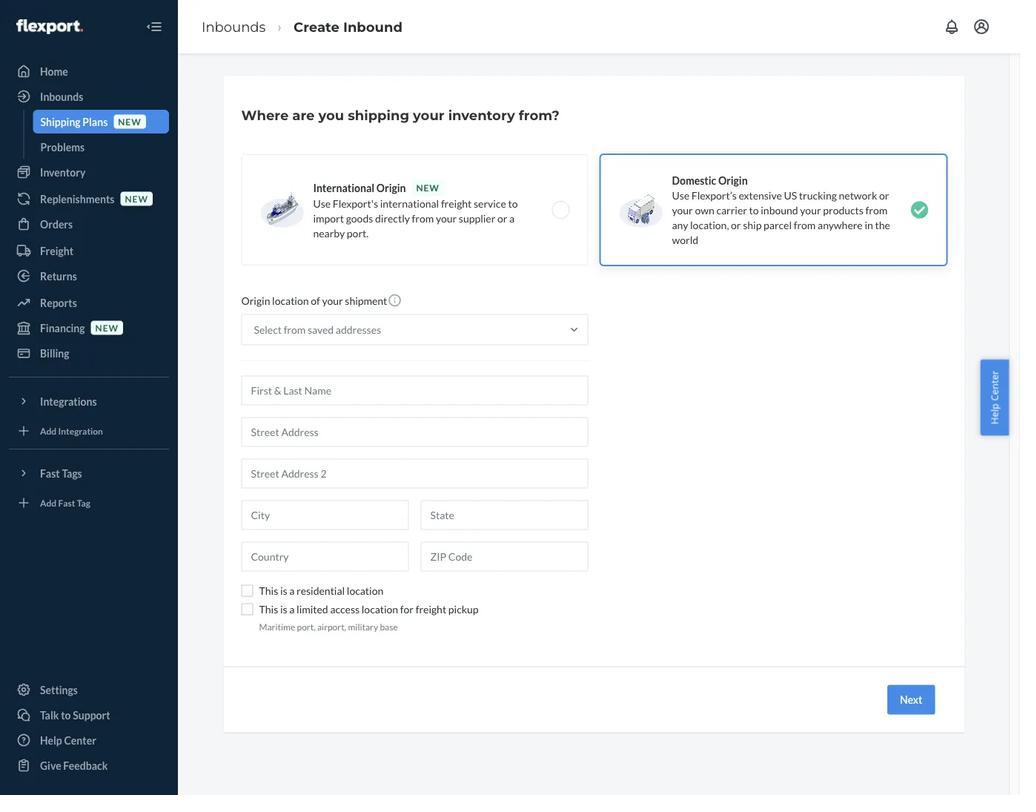 Task type: locate. For each thing, give the bounding box(es) containing it.
create inbound
[[294, 18, 403, 35]]

location
[[272, 295, 309, 307], [347, 585, 384, 597], [362, 603, 399, 616]]

0 horizontal spatial use
[[313, 197, 331, 210]]

2 vertical spatial a
[[290, 603, 295, 616]]

1 horizontal spatial use
[[673, 189, 690, 201]]

State text field
[[421, 500, 589, 530]]

supplier
[[459, 212, 496, 224]]

fast
[[40, 467, 60, 480], [58, 497, 75, 508]]

settings link
[[9, 678, 169, 702]]

anywhere
[[818, 218, 863, 231]]

use down domestic
[[673, 189, 690, 201]]

fast left tag
[[58, 497, 75, 508]]

0 horizontal spatial inbounds
[[40, 90, 83, 103]]

from
[[866, 204, 888, 216], [412, 212, 434, 224], [794, 218, 816, 231], [284, 323, 306, 336]]

talk to support button
[[9, 703, 169, 727]]

0 vertical spatial inbounds
[[202, 18, 266, 35]]

integrations
[[40, 395, 97, 408]]

origin for international
[[377, 181, 406, 194]]

or down carrier at right
[[732, 218, 742, 231]]

new for replenishments
[[125, 193, 148, 204]]

location up the this is a limited access location for freight pickup on the bottom left of the page
[[347, 585, 384, 597]]

add left integration
[[40, 425, 57, 436]]

a left residential
[[290, 585, 295, 597]]

billing link
[[9, 341, 169, 365]]

home
[[40, 65, 68, 78]]

create inbound link
[[294, 18, 403, 35]]

help
[[989, 404, 1002, 425], [40, 734, 62, 747]]

1 vertical spatial this
[[259, 603, 278, 616]]

your inside use flexport's international freight service to import goods directly from your supplier or a nearby port.
[[436, 212, 457, 224]]

0 vertical spatial help
[[989, 404, 1002, 425]]

1 is from the top
[[280, 585, 288, 597]]

origin inside the 'domestic origin use flexport's extensive us trucking network or your own carrier to inbound your products from any location, or ship parcel from anywhere in the world'
[[719, 174, 748, 187]]

0 horizontal spatial inbounds link
[[9, 85, 169, 108]]

add for add fast tag
[[40, 497, 57, 508]]

check circle image
[[911, 201, 929, 219]]

freight up supplier
[[441, 197, 472, 210]]

0 vertical spatial inbounds link
[[202, 18, 266, 35]]

1 this from the top
[[259, 585, 278, 597]]

next button
[[888, 685, 936, 715]]

home link
[[9, 59, 169, 83]]

center
[[989, 371, 1002, 401], [64, 734, 96, 747]]

or inside use flexport's international freight service to import goods directly from your supplier or a nearby port.
[[498, 212, 508, 224]]

open account menu image
[[973, 18, 991, 36]]

use
[[673, 189, 690, 201], [313, 197, 331, 210]]

inbounds link
[[202, 18, 266, 35], [9, 85, 169, 108]]

new up international
[[417, 182, 440, 193]]

inbounds
[[202, 18, 266, 35], [40, 90, 83, 103]]

a inside use flexport's international freight service to import goods directly from your supplier or a nearby port.
[[510, 212, 515, 224]]

limited
[[297, 603, 328, 616]]

1 add from the top
[[40, 425, 57, 436]]

0 vertical spatial a
[[510, 212, 515, 224]]

1 vertical spatial is
[[280, 603, 288, 616]]

2 this from the top
[[259, 603, 278, 616]]

origin up 'flexport's'
[[719, 174, 748, 187]]

to right service
[[508, 197, 518, 210]]

1 horizontal spatial inbounds
[[202, 18, 266, 35]]

0 horizontal spatial or
[[498, 212, 508, 224]]

orders link
[[9, 212, 169, 236]]

to right talk on the bottom left of page
[[61, 709, 71, 721]]

to inside button
[[61, 709, 71, 721]]

location up base
[[362, 603, 399, 616]]

use flexport's international freight service to import goods directly from your supplier or a nearby port.
[[313, 197, 518, 239]]

1 vertical spatial center
[[64, 734, 96, 747]]

0 vertical spatial center
[[989, 371, 1002, 401]]

new right plans
[[118, 116, 142, 127]]

flexport's
[[333, 197, 378, 210]]

freight link
[[9, 239, 169, 263]]

next
[[901, 694, 923, 706]]

1 vertical spatial location
[[347, 585, 384, 597]]

2 add from the top
[[40, 497, 57, 508]]

a left limited
[[290, 603, 295, 616]]

plans
[[83, 115, 108, 128]]

a
[[510, 212, 515, 224], [290, 585, 295, 597], [290, 603, 295, 616]]

to inside the 'domestic origin use flexport's extensive us trucking network or your own carrier to inbound your products from any location, or ship parcel from anywhere in the world'
[[750, 204, 759, 216]]

your
[[413, 107, 445, 123], [673, 204, 693, 216], [801, 204, 822, 216], [436, 212, 457, 224], [322, 295, 343, 307]]

inbounds inside inbounds link
[[40, 90, 83, 103]]

products
[[824, 204, 864, 216]]

maritime port, airport, military base
[[259, 621, 398, 632]]

help center
[[989, 371, 1002, 425], [40, 734, 96, 747]]

from?
[[519, 107, 560, 123]]

1 vertical spatial a
[[290, 585, 295, 597]]

fast tags
[[40, 467, 82, 480]]

help center link
[[9, 729, 169, 752]]

1 vertical spatial add
[[40, 497, 57, 508]]

City text field
[[241, 500, 409, 530]]

add
[[40, 425, 57, 436], [40, 497, 57, 508]]

freight right for
[[416, 603, 447, 616]]

shipping plans
[[40, 115, 108, 128]]

origin
[[719, 174, 748, 187], [377, 181, 406, 194], [241, 295, 270, 307]]

fast inside dropdown button
[[40, 467, 60, 480]]

new up orders link
[[125, 193, 148, 204]]

1 horizontal spatial help
[[989, 404, 1002, 425]]

talk
[[40, 709, 59, 721]]

1 horizontal spatial to
[[508, 197, 518, 210]]

maritime
[[259, 621, 295, 632]]

add fast tag
[[40, 497, 90, 508]]

own
[[695, 204, 715, 216]]

0 vertical spatial this
[[259, 585, 278, 597]]

new down 'reports' link
[[95, 322, 119, 333]]

add down the fast tags
[[40, 497, 57, 508]]

1 vertical spatial fast
[[58, 497, 75, 508]]

1 vertical spatial inbounds link
[[9, 85, 169, 108]]

new
[[118, 116, 142, 127], [417, 182, 440, 193], [125, 193, 148, 204], [95, 322, 119, 333]]

2 horizontal spatial to
[[750, 204, 759, 216]]

1 vertical spatial help
[[40, 734, 62, 747]]

in
[[865, 218, 874, 231]]

to
[[508, 197, 518, 210], [750, 204, 759, 216], [61, 709, 71, 721]]

a right supplier
[[510, 212, 515, 224]]

2 is from the top
[[280, 603, 288, 616]]

or right "network"
[[880, 189, 890, 201]]

0 vertical spatial freight
[[441, 197, 472, 210]]

Street Address text field
[[241, 417, 589, 447]]

origin up international
[[377, 181, 406, 194]]

network
[[839, 189, 878, 201]]

international
[[380, 197, 439, 210]]

where
[[241, 107, 289, 123]]

1 vertical spatial inbounds
[[40, 90, 83, 103]]

inbound
[[761, 204, 799, 216]]

from down international
[[412, 212, 434, 224]]

None checkbox
[[241, 585, 253, 597], [241, 604, 253, 615], [241, 585, 253, 597], [241, 604, 253, 615]]

0 vertical spatial help center
[[989, 371, 1002, 425]]

fast left the tags on the left bottom
[[40, 467, 60, 480]]

trucking
[[800, 189, 837, 201]]

this
[[259, 585, 278, 597], [259, 603, 278, 616]]

location left of on the top left of page
[[272, 295, 309, 307]]

1 horizontal spatial origin
[[377, 181, 406, 194]]

your left supplier
[[436, 212, 457, 224]]

international origin
[[313, 181, 406, 194]]

ZIP Code text field
[[421, 542, 589, 572]]

0 vertical spatial is
[[280, 585, 288, 597]]

use up import
[[313, 197, 331, 210]]

1 horizontal spatial help center
[[989, 371, 1002, 425]]

2 horizontal spatial origin
[[719, 174, 748, 187]]

0 horizontal spatial origin
[[241, 295, 270, 307]]

help center inside button
[[989, 371, 1002, 425]]

1 vertical spatial help center
[[40, 734, 96, 747]]

to up ship at right
[[750, 204, 759, 216]]

is for residential
[[280, 585, 288, 597]]

nearby
[[313, 227, 345, 239]]

origin up select
[[241, 295, 270, 307]]

this for this is a residential location
[[259, 585, 278, 597]]

1 horizontal spatial center
[[989, 371, 1002, 401]]

inventory
[[449, 107, 515, 123]]

0 vertical spatial add
[[40, 425, 57, 436]]

a for this is a residential location
[[290, 585, 295, 597]]

new for international origin
[[417, 182, 440, 193]]

feedback
[[63, 759, 108, 772]]

0 vertical spatial fast
[[40, 467, 60, 480]]

us
[[784, 189, 798, 201]]

or down service
[[498, 212, 508, 224]]

help inside button
[[989, 404, 1002, 425]]

replenishments
[[40, 193, 115, 205]]

First & Last Name text field
[[241, 376, 589, 405]]

add for add integration
[[40, 425, 57, 436]]

0 horizontal spatial to
[[61, 709, 71, 721]]

select from saved addresses
[[254, 323, 381, 336]]

domestic origin use flexport's extensive us trucking network or your own carrier to inbound your products from any location, or ship parcel from anywhere in the world
[[673, 174, 891, 246]]

returns link
[[9, 264, 169, 288]]

from inside use flexport's international freight service to import goods directly from your supplier or a nearby port.
[[412, 212, 434, 224]]

tag
[[77, 497, 90, 508]]

inventory
[[40, 166, 86, 178]]

ship
[[744, 218, 762, 231]]

0 horizontal spatial help
[[40, 734, 62, 747]]

is
[[280, 585, 288, 597], [280, 603, 288, 616]]



Task type: describe. For each thing, give the bounding box(es) containing it.
shipment
[[345, 295, 387, 307]]

directly
[[375, 212, 410, 224]]

from right parcel at the top right of the page
[[794, 218, 816, 231]]

shipping
[[348, 107, 410, 123]]

freight inside use flexport's international freight service to import goods directly from your supplier or a nearby port.
[[441, 197, 472, 210]]

Country text field
[[241, 542, 409, 572]]

new for shipping plans
[[118, 116, 142, 127]]

international
[[313, 181, 375, 194]]

this is a residential location
[[259, 585, 384, 597]]

give feedback button
[[9, 754, 169, 777]]

center inside button
[[989, 371, 1002, 401]]

base
[[380, 621, 398, 632]]

add fast tag link
[[9, 491, 169, 515]]

from up the
[[866, 204, 888, 216]]

breadcrumbs navigation
[[190, 5, 415, 48]]

flexport logo image
[[16, 19, 83, 34]]

domestic
[[673, 174, 717, 187]]

where are you shipping your inventory from?
[[241, 107, 560, 123]]

for
[[400, 603, 414, 616]]

fast tags button
[[9, 461, 169, 485]]

help center button
[[981, 360, 1010, 436]]

1 horizontal spatial inbounds link
[[202, 18, 266, 35]]

add integration
[[40, 425, 103, 436]]

support
[[73, 709, 110, 721]]

saved
[[308, 323, 334, 336]]

pickup
[[449, 603, 479, 616]]

open notifications image
[[944, 18, 961, 36]]

freight
[[40, 244, 73, 257]]

world
[[673, 233, 699, 246]]

location,
[[691, 218, 730, 231]]

parcel
[[764, 218, 792, 231]]

from left saved
[[284, 323, 306, 336]]

returns
[[40, 270, 77, 282]]

goods
[[346, 212, 373, 224]]

1 horizontal spatial or
[[732, 218, 742, 231]]

extensive
[[739, 189, 782, 201]]

military
[[348, 621, 378, 632]]

inbound
[[343, 18, 403, 35]]

port.
[[347, 227, 369, 239]]

your up any
[[673, 204, 693, 216]]

2 horizontal spatial or
[[880, 189, 890, 201]]

tags
[[62, 467, 82, 480]]

integrations button
[[9, 389, 169, 413]]

flexport's
[[692, 189, 737, 201]]

new for financing
[[95, 322, 119, 333]]

airport,
[[318, 621, 347, 632]]

use inside the 'domestic origin use flexport's extensive us trucking network or your own carrier to inbound your products from any location, or ship parcel from anywhere in the world'
[[673, 189, 690, 201]]

import
[[313, 212, 344, 224]]

shipping
[[40, 115, 81, 128]]

1 vertical spatial freight
[[416, 603, 447, 616]]

residential
[[297, 585, 345, 597]]

add integration link
[[9, 419, 169, 443]]

create
[[294, 18, 340, 35]]

carrier
[[717, 204, 748, 216]]

2 vertical spatial location
[[362, 603, 399, 616]]

is for limited
[[280, 603, 288, 616]]

inbounds inside breadcrumbs navigation
[[202, 18, 266, 35]]

problems link
[[33, 135, 169, 159]]

use inside use flexport's international freight service to import goods directly from your supplier or a nearby port.
[[313, 197, 331, 210]]

integration
[[58, 425, 103, 436]]

access
[[330, 603, 360, 616]]

Street Address 2 text field
[[241, 459, 589, 489]]

a for this is a limited access location for freight pickup
[[290, 603, 295, 616]]

financing
[[40, 322, 85, 334]]

billing
[[40, 347, 69, 359]]

reports link
[[9, 291, 169, 315]]

reports
[[40, 296, 77, 309]]

any
[[673, 218, 689, 231]]

you
[[319, 107, 344, 123]]

your down 'trucking'
[[801, 204, 822, 216]]

0 vertical spatial location
[[272, 295, 309, 307]]

give
[[40, 759, 61, 772]]

problems
[[40, 141, 85, 153]]

give feedback
[[40, 759, 108, 772]]

origin for domestic
[[719, 174, 748, 187]]

this is a limited access location for freight pickup
[[259, 603, 479, 616]]

your right of on the top left of page
[[322, 295, 343, 307]]

0 horizontal spatial help center
[[40, 734, 96, 747]]

service
[[474, 197, 506, 210]]

this for this is a limited access location for freight pickup
[[259, 603, 278, 616]]

of
[[311, 295, 320, 307]]

select
[[254, 323, 282, 336]]

the
[[876, 218, 891, 231]]

origin location of your shipment
[[241, 295, 387, 307]]

addresses
[[336, 323, 381, 336]]

settings
[[40, 684, 78, 696]]

are
[[293, 107, 315, 123]]

orders
[[40, 218, 73, 230]]

inventory link
[[9, 160, 169, 184]]

close navigation image
[[145, 18, 163, 36]]

0 horizontal spatial center
[[64, 734, 96, 747]]

talk to support
[[40, 709, 110, 721]]

your right shipping
[[413, 107, 445, 123]]

to inside use flexport's international freight service to import goods directly from your supplier or a nearby port.
[[508, 197, 518, 210]]



